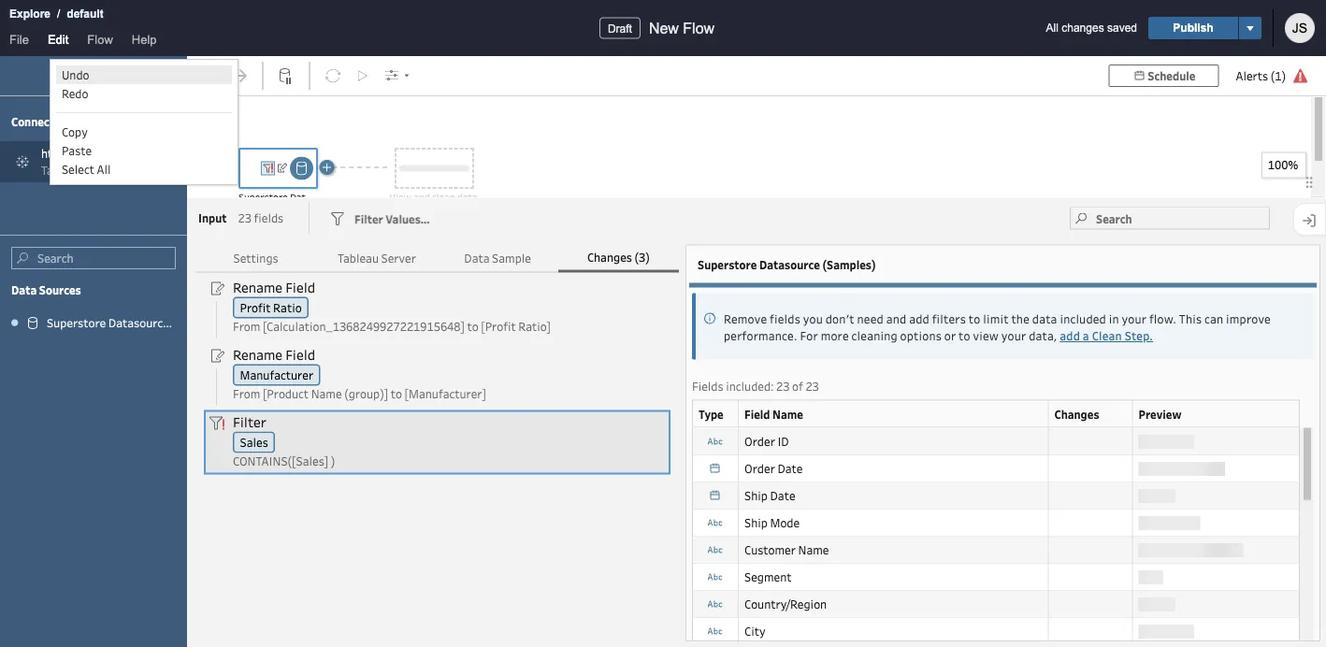 Task type: describe. For each thing, give the bounding box(es) containing it.
all changes saved
[[1047, 22, 1138, 34]]

(3)
[[635, 250, 650, 265]]

/
[[57, 7, 60, 20]]

0 horizontal spatial 23
[[238, 211, 252, 226]]

manufacturer
[[240, 367, 314, 383]]

copy paste select all
[[62, 124, 111, 177]]

of
[[793, 379, 804, 394]]

flow inside popup button
[[87, 32, 113, 46]]

field for rename field manufacturer from [product name (group)] to [manufacturer]
[[286, 345, 316, 364]]

segment row
[[692, 563, 1301, 592]]

edit
[[48, 32, 69, 46]]

data sample
[[464, 250, 531, 266]]

row group containing order id
[[692, 427, 1301, 648]]

[calculation_1368249927221915648]
[[263, 319, 465, 335]]

default
[[67, 7, 104, 20]]

name for field
[[773, 407, 804, 422]]

order date row
[[692, 454, 1301, 483]]

fields
[[692, 379, 724, 394]]

order for order id
[[745, 433, 776, 449]]

profit
[[240, 300, 271, 316]]

type
[[699, 407, 724, 422]]

explore / default
[[9, 7, 104, 20]]

1 vertical spatial data
[[1033, 312, 1058, 327]]

for
[[801, 329, 819, 344]]

sample
[[492, 250, 531, 266]]

name inside rename field manufacturer from [product name (group)] to [manufacturer]
[[311, 387, 342, 402]]

ratio]
[[519, 319, 551, 335]]

file
[[9, 32, 29, 46]]

undo menu item
[[56, 66, 232, 84]]

fields for 23
[[254, 211, 284, 226]]

0 vertical spatial server
[[85, 162, 120, 178]]

publish button
[[1149, 17, 1239, 39]]

view
[[390, 191, 412, 204]]

publish
[[1174, 22, 1214, 34]]

fields for remove
[[770, 312, 801, 327]]

add connection image
[[156, 114, 172, 130]]

undo redo
[[62, 67, 89, 101]]

undo
[[62, 67, 89, 82]]

field name
[[745, 407, 804, 422]]

order date
[[745, 461, 803, 476]]

name for customer
[[799, 542, 829, 557]]

Search text field
[[1070, 207, 1271, 230]]

help
[[132, 32, 157, 46]]

explore
[[9, 7, 51, 20]]

view
[[974, 329, 999, 344]]

draft
[[608, 22, 632, 35]]

order for order date
[[745, 461, 776, 476]]

data,
[[1029, 329, 1058, 344]]

default link
[[66, 5, 105, 23]]

field for rename field profit ratio from [calculation_1368249927221915648] to [profit ratio]
[[286, 278, 316, 296]]

1 vertical spatial tableau server
[[338, 250, 416, 266]]

ratio
[[273, 300, 302, 316]]

js
[[1293, 21, 1308, 35]]

2 vertical spatial field
[[745, 407, 771, 422]]

rename for rename field profit ratio from [calculation_1368249927221915648] to [profit ratio]
[[233, 278, 283, 296]]

help button
[[122, 29, 166, 56]]

filter
[[233, 413, 267, 431]]

redo
[[62, 86, 88, 101]]

ship for ship mode
[[745, 515, 768, 530]]

rename field profit ratio from [calculation_1368249927221915648] to [profit ratio]
[[233, 278, 551, 335]]

1 horizontal spatial 23
[[777, 379, 790, 394]]

info image
[[704, 312, 717, 325]]

[manufacturer]
[[405, 387, 487, 402]]

[profit
[[481, 319, 516, 335]]

1 horizontal spatial superstore
[[239, 191, 288, 204]]

flow button
[[78, 29, 122, 56]]

0 horizontal spatial superstore
[[47, 315, 106, 331]]

2 horizontal spatial superstore datasource (samples)
[[698, 257, 876, 272]]

you
[[804, 312, 823, 327]]

saved
[[1108, 22, 1138, 34]]

0 vertical spatial tableau server
[[41, 162, 120, 178]]

customer name
[[745, 542, 829, 557]]

menu containing undo
[[50, 60, 238, 184]]

add a clean step.
[[1060, 329, 1154, 344]]

ship date
[[745, 488, 796, 503]]

the
[[1012, 312, 1030, 327]]

settings
[[234, 250, 279, 266]]

new
[[649, 20, 679, 36]]

data sources
[[11, 283, 81, 298]]

can
[[1205, 312, 1224, 327]]

city
[[745, 623, 766, 639]]

Search text field
[[11, 247, 176, 269]]

id
[[778, 433, 789, 449]]

all inside copy paste select all
[[97, 161, 111, 177]]

0 horizontal spatial datasource
[[108, 315, 169, 331]]

sales
[[240, 435, 268, 450]]

from inside rename field profit ratio from [calculation_1368249927221915648] to [profit ratio]
[[233, 319, 260, 335]]

clean
[[1093, 329, 1123, 344]]

remove fields you don't need and add filters to limit the data included in your flow.
[[724, 312, 1180, 327]]

[product
[[263, 387, 309, 402]]

remove
[[724, 312, 768, 327]]

copy
[[62, 124, 88, 139]]

1 horizontal spatial (samples)
[[343, 191, 387, 204]]

new flow
[[649, 20, 715, 36]]

alerts (1)
[[1237, 68, 1287, 83]]

explore link
[[8, 5, 51, 23]]

view and clean data
[[390, 191, 478, 204]]

need
[[858, 312, 884, 327]]

)
[[331, 454, 335, 469]]

changes
[[1062, 22, 1105, 34]]

options
[[901, 329, 942, 344]]



Task type: vqa. For each thing, say whether or not it's contained in the screenshot.
filters
yes



Task type: locate. For each thing, give the bounding box(es) containing it.
1 horizontal spatial add
[[1060, 329, 1081, 344]]

superstore up 23 fields
[[239, 191, 288, 204]]

date inside row
[[778, 461, 803, 476]]

1 horizontal spatial flow
[[683, 20, 715, 36]]

1 vertical spatial server
[[381, 250, 416, 266]]

don't
[[826, 312, 855, 327]]

1 vertical spatial add
[[1060, 329, 1081, 344]]

data right clean
[[457, 191, 478, 204]]

name up id on the bottom right of the page
[[773, 407, 804, 422]]

select
[[62, 161, 94, 177]]

and right view
[[414, 191, 430, 204]]

0 vertical spatial add
[[910, 312, 930, 327]]

tableau down paste
[[41, 162, 82, 178]]

2 vertical spatial datasource
[[108, 315, 169, 331]]

country/region
[[745, 596, 827, 612]]

0 vertical spatial and
[[414, 191, 430, 204]]

0 vertical spatial fields
[[254, 211, 284, 226]]

0 horizontal spatial your
[[1002, 329, 1027, 344]]

1 horizontal spatial fields
[[770, 312, 801, 327]]

rename for rename field manufacturer from [product name (group)] to [manufacturer]
[[233, 345, 283, 364]]

from inside rename field manufacturer from [product name (group)] to [manufacturer]
[[233, 387, 260, 402]]

and
[[414, 191, 430, 204], [887, 312, 907, 327]]

0 horizontal spatial tableau server
[[41, 162, 120, 178]]

0 vertical spatial your
[[1122, 312, 1147, 327]]

order inside order date row
[[745, 461, 776, 476]]

(samples) left profit
[[172, 315, 225, 331]]

2 vertical spatial superstore datasource (samples)
[[47, 315, 225, 331]]

step.
[[1125, 329, 1154, 344]]

schedule
[[1148, 68, 1196, 83]]

1 vertical spatial all
[[97, 161, 111, 177]]

0 vertical spatial name
[[311, 387, 342, 402]]

connections
[[11, 114, 76, 129]]

2 vertical spatial name
[[799, 542, 829, 557]]

0 vertical spatial superstore
[[239, 191, 288, 204]]

add
[[910, 312, 930, 327], [1060, 329, 1081, 344]]

field up ratio
[[286, 278, 316, 296]]

fields
[[254, 211, 284, 226], [770, 312, 801, 327]]

server up rename field profit ratio from [calculation_1368249927221915648] to [profit ratio]
[[381, 250, 416, 266]]

customer
[[745, 542, 796, 557]]

data left sample
[[464, 250, 490, 266]]

and right need
[[887, 312, 907, 327]]

23 right the input at the left
[[238, 211, 252, 226]]

all
[[1047, 22, 1059, 34], [97, 161, 111, 177]]

1 vertical spatial name
[[773, 407, 804, 422]]

from
[[233, 319, 260, 335], [233, 387, 260, 402]]

1 vertical spatial (samples)
[[823, 257, 876, 272]]

fields left you
[[770, 312, 801, 327]]

1 horizontal spatial changes
[[1055, 407, 1100, 422]]

in
[[1110, 312, 1120, 327]]

0 horizontal spatial superstore datasource (samples)
[[47, 315, 225, 331]]

ship
[[745, 488, 768, 503], [745, 515, 768, 530]]

ship mode row
[[692, 509, 1301, 538]]

2 horizontal spatial superstore
[[698, 257, 757, 272]]

0 horizontal spatial data
[[11, 283, 37, 298]]

to right or
[[959, 329, 971, 344]]

2 horizontal spatial 23
[[806, 379, 820, 394]]

1 rename from the top
[[233, 278, 283, 296]]

1 horizontal spatial all
[[1047, 22, 1059, 34]]

to inside rename field manufacturer from [product name (group)] to [manufacturer]
[[391, 387, 402, 402]]

0 vertical spatial date
[[778, 461, 803, 476]]

ship left mode
[[745, 515, 768, 530]]

name down mode
[[799, 542, 829, 557]]

performance.
[[724, 329, 798, 344]]

0 vertical spatial (samples)
[[343, 191, 387, 204]]

or
[[945, 329, 957, 344]]

order inside order id row
[[745, 433, 776, 449]]

tableau server down paste
[[41, 162, 120, 178]]

rename up 'manufacturer'
[[233, 345, 283, 364]]

improve
[[1227, 312, 1272, 327]]

0 vertical spatial data
[[464, 250, 490, 266]]

0 horizontal spatial fields
[[254, 211, 284, 226]]

2 horizontal spatial (samples)
[[823, 257, 876, 272]]

1 vertical spatial changes
[[1055, 407, 1100, 422]]

cleaning
[[852, 329, 898, 344]]

to left [profit
[[467, 319, 479, 335]]

2 order from the top
[[745, 461, 776, 476]]

0 horizontal spatial and
[[414, 191, 430, 204]]

1 vertical spatial date
[[771, 488, 796, 503]]

included:
[[726, 379, 774, 394]]

1 vertical spatial your
[[1002, 329, 1027, 344]]

changes left (3) at left
[[588, 250, 632, 265]]

rename field manufacturer from [product name (group)] to [manufacturer]
[[233, 345, 487, 402]]

2 vertical spatial superstore
[[47, 315, 106, 331]]

0 vertical spatial order
[[745, 433, 776, 449]]

0 horizontal spatial flow
[[87, 32, 113, 46]]

schedule button
[[1109, 65, 1220, 87]]

1 vertical spatial superstore
[[698, 257, 757, 272]]

0 vertical spatial superstore datasource (samples)
[[239, 191, 387, 204]]

0 horizontal spatial (samples)
[[172, 315, 225, 331]]

1 vertical spatial order
[[745, 461, 776, 476]]

rename inside rename field profit ratio from [calculation_1368249927221915648] to [profit ratio]
[[233, 278, 283, 296]]

name
[[311, 387, 342, 402], [773, 407, 804, 422], [799, 542, 829, 557]]

row group
[[692, 427, 1301, 648]]

your inside this can improve performance. for more cleaning options or to view your data,
[[1002, 329, 1027, 344]]

your down the at the right of the page
[[1002, 329, 1027, 344]]

0 horizontal spatial all
[[97, 161, 111, 177]]

js button
[[1286, 13, 1316, 43]]

edit button
[[38, 29, 78, 56]]

1 vertical spatial data
[[11, 283, 37, 298]]

date for ship date
[[771, 488, 796, 503]]

superstore datasource (samples) up you
[[698, 257, 876, 272]]

grid containing order id
[[692, 400, 1315, 648]]

flow right new
[[683, 20, 715, 36]]

1 horizontal spatial server
[[381, 250, 416, 266]]

fields up settings
[[254, 211, 284, 226]]

changes for changes
[[1055, 407, 1100, 422]]

grid
[[692, 400, 1315, 648]]

1 horizontal spatial data
[[1033, 312, 1058, 327]]

clean
[[432, 191, 455, 204]]

field inside rename field manufacturer from [product name (group)] to [manufacturer]
[[286, 345, 316, 364]]

0 horizontal spatial tableau
[[41, 162, 82, 178]]

2 vertical spatial (samples)
[[172, 315, 225, 331]]

ship date row
[[692, 482, 1301, 511]]

from down profit
[[233, 319, 260, 335]]

2 from from the top
[[233, 387, 260, 402]]

add up options
[[910, 312, 930, 327]]

to inside rename field profit ratio from [calculation_1368249927221915648] to [profit ratio]
[[467, 319, 479, 335]]

1 vertical spatial superstore datasource (samples)
[[698, 257, 876, 272]]

ship for ship date
[[745, 488, 768, 503]]

0 vertical spatial ship
[[745, 488, 768, 503]]

limit
[[984, 312, 1009, 327]]

from up filter
[[233, 387, 260, 402]]

segment
[[745, 569, 792, 585]]

preview
[[1139, 407, 1182, 422]]

(group)]
[[345, 387, 389, 402]]

order down order id
[[745, 461, 776, 476]]

flow
[[683, 20, 715, 36], [87, 32, 113, 46]]

changes for changes (3)
[[588, 250, 632, 265]]

0 vertical spatial all
[[1047, 22, 1059, 34]]

1 horizontal spatial tableau server
[[338, 250, 416, 266]]

1 vertical spatial from
[[233, 387, 260, 402]]

this can improve performance. for more cleaning options or to view your data,
[[724, 312, 1272, 344]]

order id
[[745, 433, 789, 449]]

1 order from the top
[[745, 433, 776, 449]]

filters
[[933, 312, 967, 327]]

mode
[[771, 515, 800, 530]]

2 ship from the top
[[745, 515, 768, 530]]

(samples)
[[343, 191, 387, 204], [823, 257, 876, 272], [172, 315, 225, 331]]

your
[[1122, 312, 1147, 327], [1002, 329, 1027, 344]]

input
[[198, 210, 227, 225]]

23 right the of
[[806, 379, 820, 394]]

file button
[[0, 29, 38, 56]]

name inside row
[[799, 542, 829, 557]]

datasource up you
[[760, 257, 821, 272]]

0 vertical spatial tableau
[[41, 162, 82, 178]]

2 horizontal spatial datasource
[[760, 257, 821, 272]]

1 from from the top
[[233, 319, 260, 335]]

data for data sample
[[464, 250, 490, 266]]

rename inside rename field manufacturer from [product name (group)] to [manufacturer]
[[233, 345, 283, 364]]

0 horizontal spatial changes
[[588, 250, 632, 265]]

datasource left view
[[290, 191, 341, 204]]

1 vertical spatial fields
[[770, 312, 801, 327]]

all right select
[[97, 161, 111, 177]]

all left changes
[[1047, 22, 1059, 34]]

ship inside "row"
[[745, 488, 768, 503]]

name left the (group)]
[[311, 387, 342, 402]]

0 horizontal spatial add
[[910, 312, 930, 327]]

0 vertical spatial from
[[233, 319, 260, 335]]

a
[[1083, 329, 1090, 344]]

superstore down sources
[[47, 315, 106, 331]]

datasource down search text field on the top left of the page
[[108, 315, 169, 331]]

rename
[[233, 278, 283, 296], [233, 345, 283, 364]]

superstore datasource (samples) up 23 fields
[[239, 191, 387, 204]]

menu
[[50, 60, 238, 184]]

changes down a
[[1055, 407, 1100, 422]]

superstore up info image
[[698, 257, 757, 272]]

1 vertical spatial tableau
[[338, 250, 379, 266]]

(samples) up don't at the right
[[823, 257, 876, 272]]

1 vertical spatial datasource
[[760, 257, 821, 272]]

tableau
[[41, 162, 82, 178], [338, 250, 379, 266]]

ship up ship mode at the bottom of page
[[745, 488, 768, 503]]

data up "data,"
[[1033, 312, 1058, 327]]

1 vertical spatial ship
[[745, 515, 768, 530]]

(1)
[[1271, 68, 1287, 83]]

ship mode
[[745, 515, 800, 530]]

paste
[[62, 143, 92, 158]]

ship inside row
[[745, 515, 768, 530]]

to up view
[[969, 312, 981, 327]]

1 vertical spatial rename
[[233, 345, 283, 364]]

included
[[1061, 312, 1107, 327]]

23 left the of
[[777, 379, 790, 394]]

1 horizontal spatial superstore datasource (samples)
[[239, 191, 387, 204]]

field inside rename field profit ratio from [calculation_1368249927221915648] to [profit ratio]
[[286, 278, 316, 296]]

0 vertical spatial data
[[457, 191, 478, 204]]

(samples) left view
[[343, 191, 387, 204]]

more
[[821, 329, 849, 344]]

to inside this can improve performance. for more cleaning options or to view your data,
[[959, 329, 971, 344]]

sources
[[39, 283, 81, 298]]

field down fields included: 23 of 23
[[745, 407, 771, 422]]

superstore datasource (samples)
[[239, 191, 387, 204], [698, 257, 876, 272], [47, 315, 225, 331]]

filter sales contains([sales] )
[[233, 413, 335, 469]]

server down paste
[[85, 162, 120, 178]]

0 vertical spatial field
[[286, 278, 316, 296]]

this
[[1180, 312, 1203, 327]]

0 horizontal spatial data
[[457, 191, 478, 204]]

0 vertical spatial changes
[[588, 250, 632, 265]]

fields included: 23 of 23
[[692, 379, 820, 394]]

city row
[[692, 617, 1301, 646]]

1 vertical spatial field
[[286, 345, 316, 364]]

date inside "row"
[[771, 488, 796, 503]]

field up 'manufacturer'
[[286, 345, 316, 364]]

tableau server up rename field profit ratio from [calculation_1368249927221915648] to [profit ratio]
[[338, 250, 416, 266]]

date up mode
[[771, 488, 796, 503]]

1 horizontal spatial your
[[1122, 312, 1147, 327]]

1 horizontal spatial tableau
[[338, 250, 379, 266]]

tableau up rename field profit ratio from [calculation_1368249927221915648] to [profit ratio]
[[338, 250, 379, 266]]

superstore
[[239, 191, 288, 204], [698, 257, 757, 272], [47, 315, 106, 331]]

changes (3)
[[588, 250, 650, 265]]

1 horizontal spatial data
[[464, 250, 490, 266]]

1 vertical spatial and
[[887, 312, 907, 327]]

superstore datasource (samples) down search text field on the top left of the page
[[47, 315, 225, 331]]

to right the (group)]
[[391, 387, 402, 402]]

alerts
[[1237, 68, 1269, 83]]

country/region row
[[692, 590, 1301, 619]]

23 fields
[[238, 211, 284, 226]]

contains([sales]
[[233, 454, 329, 469]]

rename up profit
[[233, 278, 283, 296]]

date down id on the bottom right of the page
[[778, 461, 803, 476]]

tableau server
[[41, 162, 120, 178], [338, 250, 416, 266]]

date for order date
[[778, 461, 803, 476]]

data left sources
[[11, 283, 37, 298]]

order left id on the bottom right of the page
[[745, 433, 776, 449]]

field
[[286, 278, 316, 296], [286, 345, 316, 364], [745, 407, 771, 422]]

flow.
[[1150, 312, 1177, 327]]

2 rename from the top
[[233, 345, 283, 364]]

your up step.
[[1122, 312, 1147, 327]]

1 horizontal spatial and
[[887, 312, 907, 327]]

add left a
[[1060, 329, 1081, 344]]

1 horizontal spatial datasource
[[290, 191, 341, 204]]

0 vertical spatial rename
[[233, 278, 283, 296]]

customer name row
[[692, 536, 1301, 565]]

0 horizontal spatial server
[[85, 162, 120, 178]]

flow down default link
[[87, 32, 113, 46]]

1 ship from the top
[[745, 488, 768, 503]]

0 vertical spatial datasource
[[290, 191, 341, 204]]

order id row
[[692, 427, 1301, 456]]

data for data sources
[[11, 283, 37, 298]]



